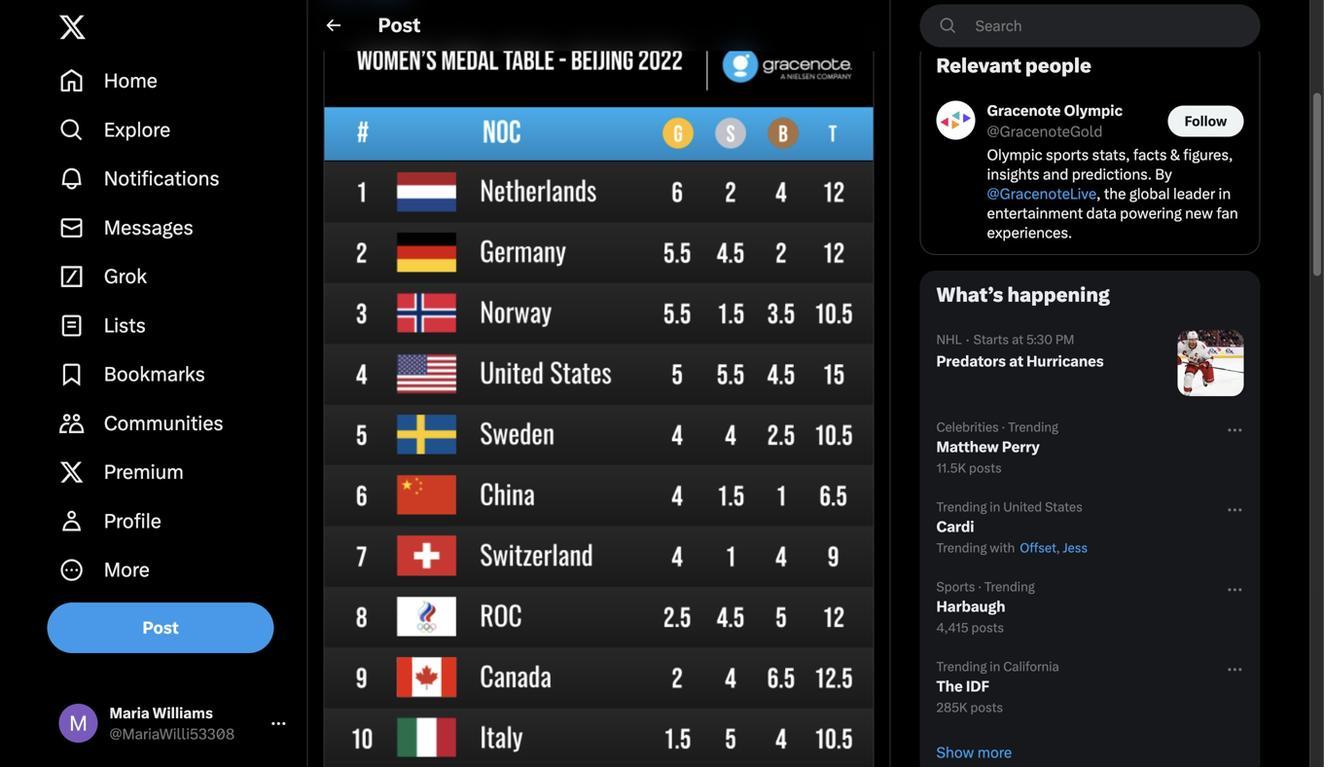 Task type: describe. For each thing, give the bounding box(es) containing it.
olympic inside gracenote olympic @gracenotegold
[[1065, 102, 1123, 119]]

jess
[[1063, 540, 1088, 555]]

facts
[[1134, 146, 1168, 164]]

predictions.
[[1072, 166, 1152, 183]]

show more link
[[921, 727, 1260, 767]]

profile link
[[47, 497, 299, 546]]

starts
[[974, 332, 1009, 347]]

sports
[[1046, 146, 1089, 164]]

nhl · starts at 5:30 pm predators at hurricanes
[[937, 331, 1104, 370]]

trending in california the idf 285k posts
[[937, 659, 1060, 715]]

matthew
[[937, 438, 999, 456]]

· for predators
[[966, 331, 970, 349]]

olympic sports stats, facts & figures, insights and predictions. by @gracenotelive
[[988, 146, 1234, 203]]

show more
[[937, 744, 1013, 761]]

new
[[1186, 204, 1214, 222]]

california
[[1004, 659, 1060, 674]]

united
[[1004, 499, 1043, 515]]

Search query text field
[[964, 5, 1260, 46]]

and
[[1043, 166, 1069, 183]]

relevant people section
[[921, 42, 1260, 254]]

posts inside sports · trending harbaugh 4,415 posts
[[972, 620, 1005, 635]]

what's
[[937, 283, 1004, 307]]

follow
[[1185, 113, 1228, 129]]

offset link
[[1018, 540, 1057, 555]]

posts for idf
[[971, 700, 1004, 715]]

jess link
[[1063, 540, 1088, 555]]

gracenote olympic link
[[988, 101, 1123, 122]]

bookmarks
[[104, 363, 205, 386]]

what's happening
[[937, 283, 1110, 307]]

happening
[[1008, 283, 1110, 307]]

profile
[[104, 509, 161, 533]]

relevant people
[[937, 54, 1092, 77]]

home link
[[47, 56, 299, 105]]

hurricanes
[[1027, 352, 1104, 370]]

in inside , the global leader in entertainment data powering new fan experiences.
[[1219, 185, 1232, 203]]

messages link
[[47, 203, 299, 252]]

Search search field
[[920, 4, 1261, 47]]

harbaugh
[[937, 598, 1006, 615]]

perry
[[1003, 438, 1040, 456]]

home
[[104, 69, 158, 93]]

@gracenotegold link
[[988, 122, 1103, 141]]

more
[[978, 744, 1013, 761]]

notifications link
[[47, 154, 299, 203]]

285k
[[937, 700, 968, 715]]

lists link
[[47, 301, 299, 350]]

sports
[[937, 579, 976, 594]]

predators
[[937, 352, 1007, 370]]

4,415
[[937, 620, 969, 635]]

by
[[1156, 166, 1173, 183]]

premium link
[[47, 448, 299, 497]]

1 vertical spatial at
[[1010, 352, 1024, 370]]

sports · trending harbaugh 4,415 posts
[[937, 579, 1035, 635]]

0 horizontal spatial post
[[143, 618, 179, 637]]

trending inside sports · trending harbaugh 4,415 posts
[[985, 579, 1035, 594]]

experiences.
[[988, 224, 1073, 241]]

trending in united states cardi trending with offset , jess
[[937, 499, 1088, 555]]

pm
[[1056, 332, 1075, 347]]

gracenote olympic @gracenotegold
[[988, 102, 1123, 140]]

@gracenotegold
[[988, 123, 1103, 140]]

states
[[1046, 499, 1083, 515]]

the
[[937, 678, 963, 695]]

@mariawilli53308
[[110, 725, 235, 743]]

offset
[[1020, 540, 1057, 555]]

in for the
[[990, 659, 1001, 674]]

with
[[990, 540, 1016, 555]]

powering
[[1121, 204, 1182, 222]]

nhl
[[937, 332, 962, 347]]



Task type: vqa. For each thing, say whether or not it's contained in the screenshot.
HATTON
no



Task type: locate. For each thing, give the bounding box(es) containing it.
1 vertical spatial olympic
[[988, 146, 1043, 164]]

figures,
[[1184, 146, 1234, 164]]

1 horizontal spatial olympic
[[1065, 102, 1123, 119]]

follow button
[[1169, 105, 1245, 137]]

1 vertical spatial in
[[990, 499, 1001, 515]]

olympic up stats,
[[1065, 102, 1123, 119]]

posts
[[970, 460, 1002, 476], [972, 620, 1005, 635], [971, 700, 1004, 715]]

explore link
[[47, 105, 299, 154]]

2 vertical spatial posts
[[971, 700, 1004, 715]]

lists
[[104, 314, 146, 337]]

· inside sports · trending harbaugh 4,415 posts
[[979, 579, 982, 594]]

trending up 'cardi' at the bottom of page
[[937, 499, 987, 515]]

trending down with
[[985, 579, 1035, 594]]

posts down idf
[[971, 700, 1004, 715]]

,
[[1097, 185, 1101, 203], [1057, 540, 1061, 555]]

0 horizontal spatial olympic
[[988, 146, 1043, 164]]

in inside the trending in california the idf 285k posts
[[990, 659, 1001, 674]]

, inside trending in united states cardi trending with offset , jess
[[1057, 540, 1061, 555]]

idf
[[967, 678, 990, 695]]

0 vertical spatial posts
[[970, 460, 1002, 476]]

maria
[[110, 704, 150, 722]]

&
[[1171, 146, 1181, 164]]

more
[[104, 558, 150, 582]]

, left the
[[1097, 185, 1101, 203]]

trending down 'cardi' at the bottom of page
[[937, 540, 987, 555]]

· up perry
[[1002, 420, 1006, 435]]

0 vertical spatial in
[[1219, 185, 1232, 203]]

global
[[1130, 185, 1171, 203]]

show
[[937, 744, 975, 761]]

trending
[[1009, 420, 1059, 435], [937, 499, 987, 515], [937, 540, 987, 555], [985, 579, 1035, 594], [937, 659, 987, 674]]

entertainment
[[988, 204, 1084, 222]]

olympic
[[1065, 102, 1123, 119], [988, 146, 1043, 164]]

in
[[1219, 185, 1232, 203], [990, 499, 1001, 515], [990, 659, 1001, 674]]

at left 5:30
[[1012, 332, 1024, 347]]

notifications
[[104, 167, 220, 190]]

· for posts
[[1002, 420, 1006, 435]]

the
[[1105, 185, 1127, 203]]

stats,
[[1093, 146, 1131, 164]]

olympic inside olympic sports stats, facts & figures, insights and predictions. by @gracenotelive
[[988, 146, 1043, 164]]

trending up "the" at the right of the page
[[937, 659, 987, 674]]

fan
[[1217, 204, 1239, 222]]

trending up perry
[[1009, 420, 1059, 435]]

2 vertical spatial ·
[[979, 579, 982, 594]]

2 vertical spatial in
[[990, 659, 1001, 674]]

post link
[[47, 602, 274, 653]]

grok link
[[47, 252, 299, 301]]

1 vertical spatial post
[[143, 618, 179, 637]]

5:30
[[1027, 332, 1053, 347]]

communities link
[[47, 399, 299, 448]]

0 vertical spatial ,
[[1097, 185, 1101, 203]]

1 horizontal spatial ,
[[1097, 185, 1101, 203]]

bookmarks link
[[47, 350, 299, 399]]

in up 'fan'
[[1219, 185, 1232, 203]]

premium
[[104, 461, 184, 484]]

at
[[1012, 332, 1024, 347], [1010, 352, 1024, 370]]

maria williams @mariawilli53308
[[110, 704, 235, 743]]

celebrities
[[937, 420, 999, 435]]

at right predators
[[1010, 352, 1024, 370]]

insights
[[988, 166, 1040, 183]]

data
[[1087, 204, 1117, 222]]

gracenote
[[988, 102, 1061, 119]]

posts inside the trending in california the idf 285k posts
[[971, 700, 1004, 715]]

posts down harbaugh
[[972, 620, 1005, 635]]

0 horizontal spatial ,
[[1057, 540, 1061, 555]]

in left united
[[990, 499, 1001, 515]]

in for states
[[990, 499, 1001, 515]]

olympic up insights
[[988, 146, 1043, 164]]

, inside , the global leader in entertainment data powering new fan experiences.
[[1097, 185, 1101, 203]]

messages
[[104, 216, 193, 239]]

1 vertical spatial ·
[[1002, 420, 1006, 435]]

0 vertical spatial at
[[1012, 332, 1024, 347]]

more button
[[47, 546, 299, 595]]

2 horizontal spatial ·
[[1002, 420, 1006, 435]]

·
[[966, 331, 970, 349], [1002, 420, 1006, 435], [979, 579, 982, 594]]

1 vertical spatial ,
[[1057, 540, 1061, 555]]

posts down matthew
[[970, 460, 1002, 476]]

1 horizontal spatial post
[[378, 14, 421, 37]]

0 horizontal spatial ·
[[966, 331, 970, 349]]

trending inside the "celebrities · trending matthew perry 11.5k posts"
[[1009, 420, 1059, 435]]

· inside the "celebrities · trending matthew perry 11.5k posts"
[[1002, 420, 1006, 435]]

, the global leader in entertainment data powering new fan experiences.
[[988, 185, 1239, 241]]

· right the nhl
[[966, 331, 970, 349]]

cardi
[[937, 518, 975, 535]]

1 vertical spatial posts
[[972, 620, 1005, 635]]

communities
[[104, 412, 224, 435]]

, left jess link
[[1057, 540, 1061, 555]]

grok
[[104, 265, 147, 288]]

post
[[378, 14, 421, 37], [143, 618, 179, 637]]

0 vertical spatial ·
[[966, 331, 970, 349]]

williams
[[153, 704, 213, 722]]

posts inside the "celebrities · trending matthew perry 11.5k posts"
[[970, 460, 1002, 476]]

@gracenotelive link
[[988, 185, 1097, 203]]

in left california
[[990, 659, 1001, 674]]

0 vertical spatial olympic
[[1065, 102, 1123, 119]]

relevant
[[937, 54, 1022, 77]]

· inside nhl · starts at 5:30 pm predators at hurricanes
[[966, 331, 970, 349]]

· up harbaugh
[[979, 579, 982, 594]]

11.5k
[[937, 460, 967, 476]]

trending inside the trending in california the idf 285k posts
[[937, 659, 987, 674]]

@gracenotelive
[[988, 185, 1097, 203]]

primary navigation
[[47, 56, 299, 595]]

1 horizontal spatial ·
[[979, 579, 982, 594]]

leader
[[1174, 185, 1216, 203]]

celebrities · trending matthew perry 11.5k posts
[[937, 420, 1059, 476]]

0 vertical spatial post
[[378, 14, 421, 37]]

in inside trending in united states cardi trending with offset , jess
[[990, 499, 1001, 515]]

explore
[[104, 118, 171, 142]]

posts for perry
[[970, 460, 1002, 476]]

people
[[1026, 54, 1092, 77]]



